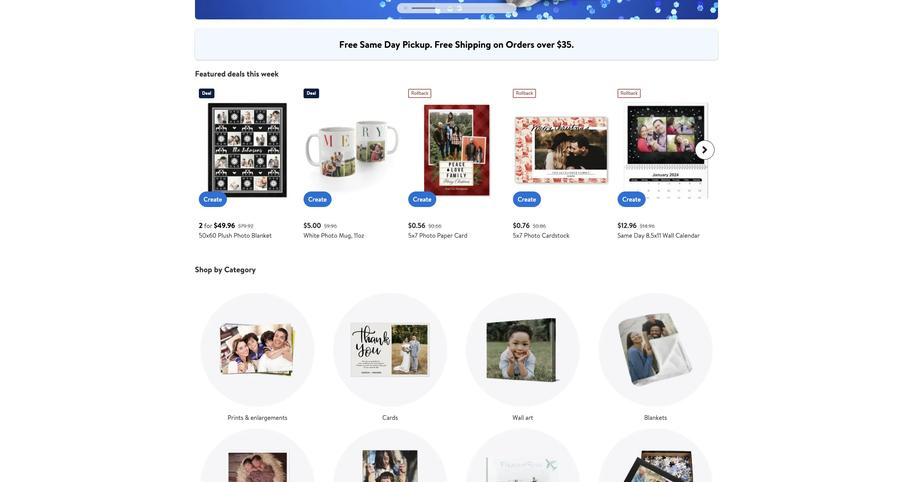 Task type: describe. For each thing, give the bounding box(es) containing it.
on
[[493, 38, 504, 51]]

2 free from the left
[[434, 38, 453, 51]]

blankets
[[644, 414, 667, 423]]

photo for $0.56
[[419, 232, 436, 240]]

free same day pickup. free shipping on orders over $35.
[[339, 38, 574, 51]]

week
[[261, 68, 279, 79]]

1 free from the left
[[339, 38, 358, 51]]

&
[[245, 414, 249, 423]]

category
[[224, 265, 256, 275]]

calendar
[[676, 232, 700, 240]]

11oz
[[354, 232, 364, 240]]

photo inside 2 for $49.96 $79.92 50x60 plush photo blanket
[[234, 232, 250, 240]]

photo for $0.76
[[524, 232, 540, 240]]

paper
[[437, 232, 453, 240]]

wall art
[[513, 414, 533, 423]]

white
[[304, 232, 320, 240]]

same inside $12.96 $14.96 same day 8.5x11 wall calendar
[[618, 232, 632, 240]]

$14.96
[[640, 223, 655, 230]]

enlargements
[[250, 414, 287, 423]]

over
[[537, 38, 555, 51]]

calendars image
[[200, 429, 314, 483]]

5x7 for $0.76
[[513, 232, 522, 240]]

photo for $5.00
[[321, 232, 337, 240]]

1 vertical spatial wall
[[513, 414, 524, 423]]

wall art link
[[466, 293, 580, 423]]

8.5x11
[[646, 232, 661, 240]]

$12.96
[[618, 221, 637, 231]]

prints & enlargements link
[[200, 293, 314, 423]]

0 vertical spatial day
[[384, 38, 400, 51]]

photo books image
[[466, 429, 580, 483]]

2
[[199, 221, 203, 231]]

$0.76
[[513, 221, 530, 231]]

featured deals this week
[[195, 68, 279, 79]]

art
[[525, 414, 533, 423]]

create for $12.96
[[622, 195, 641, 204]]

5x7 photo paper card image for $0.56
[[408, 102, 505, 199]]

blankets image
[[599, 293, 713, 407]]

0 horizontal spatial same
[[360, 38, 382, 51]]

cards link
[[333, 293, 447, 423]]

$0.56
[[408, 221, 425, 231]]

prints
[[228, 414, 243, 423]]

5x7 photo paper card image for $0.76
[[513, 102, 610, 199]]

plush
[[218, 232, 232, 240]]

day inside $12.96 $14.96 same day 8.5x11 wall calendar
[[634, 232, 644, 240]]

$0.76 $0.86 5x7 photo cardstock
[[513, 221, 569, 240]]

white photo mug, 11oz image
[[304, 102, 400, 199]]

cards image
[[333, 293, 447, 407]]

create for 2
[[204, 195, 222, 204]]



Task type: locate. For each thing, give the bounding box(es) containing it.
$0.66
[[428, 223, 441, 230]]

create button
[[199, 192, 227, 207], [304, 192, 331, 207], [408, 192, 436, 207], [513, 192, 541, 207], [618, 192, 646, 207]]

by
[[214, 265, 222, 275]]

create up $12.96
[[622, 195, 641, 204]]

5x7 down $0.56 on the left of page
[[408, 232, 418, 240]]

same day 8.5x11 wall calendar image
[[618, 102, 715, 199]]

featured
[[195, 68, 226, 79]]

wall left 'art'
[[513, 414, 524, 423]]

$35.
[[557, 38, 574, 51]]

day down $14.96
[[634, 232, 644, 240]]

1 horizontal spatial 5x7
[[513, 232, 522, 240]]

wall
[[663, 232, 674, 240], [513, 414, 524, 423]]

blanket
[[251, 232, 272, 240]]

day
[[384, 38, 400, 51], [634, 232, 644, 240]]

4 photo from the left
[[524, 232, 540, 240]]

same
[[360, 38, 382, 51], [618, 232, 632, 240]]

create for $0.76
[[518, 195, 536, 204]]

$5.00
[[304, 221, 321, 231]]

1 horizontal spatial day
[[634, 232, 644, 240]]

this
[[247, 68, 259, 79]]

0 horizontal spatial free
[[339, 38, 358, 51]]

$79.92
[[238, 223, 254, 230]]

50x60
[[199, 232, 216, 240]]

shipping
[[455, 38, 491, 51]]

2 5x7 from the left
[[513, 232, 522, 240]]

blankets link
[[599, 293, 713, 423]]

mug,
[[339, 232, 352, 240]]

posters image
[[333, 429, 447, 483]]

wall art image
[[466, 293, 580, 407]]

shop
[[195, 265, 212, 275]]

photo down $9.96
[[321, 232, 337, 240]]

create button up for
[[199, 192, 227, 207]]

prints & enlargements
[[228, 414, 287, 423]]

2 for $49.96 $79.92 50x60 plush photo blanket
[[199, 221, 272, 240]]

$9.96
[[324, 223, 337, 230]]

0 vertical spatial wall
[[663, 232, 674, 240]]

photo inside the $0.56 $0.66 5x7 photo paper card
[[419, 232, 436, 240]]

1 photo from the left
[[234, 232, 250, 240]]

0 horizontal spatial 5x7 photo paper card image
[[408, 102, 505, 199]]

pickup.
[[402, 38, 432, 51]]

50x60 photo blanket image
[[199, 102, 296, 199]]

1 5x7 photo paper card image from the left
[[408, 102, 505, 199]]

1 vertical spatial day
[[634, 232, 644, 240]]

1 5x7 from the left
[[408, 232, 418, 240]]

card
[[454, 232, 467, 240]]

create button up $0.76
[[513, 192, 541, 207]]

$12.96 $14.96 same day 8.5x11 wall calendar
[[618, 221, 700, 240]]

photo down the $0.86
[[524, 232, 540, 240]]

create up for
[[204, 195, 222, 204]]

day left pickup.
[[384, 38, 400, 51]]

5x7 for $0.56
[[408, 232, 418, 240]]

create button for $5.00
[[304, 192, 331, 207]]

3 create from the left
[[413, 195, 431, 204]]

5x7 inside the $0.56 $0.66 5x7 photo paper card
[[408, 232, 418, 240]]

2 5x7 photo paper card image from the left
[[513, 102, 610, 199]]

4 create from the left
[[518, 195, 536, 204]]

1 horizontal spatial 5x7 photo paper card image
[[513, 102, 610, 199]]

5x7 down $0.76
[[513, 232, 522, 240]]

create button for $0.56
[[408, 192, 436, 207]]

0 horizontal spatial day
[[384, 38, 400, 51]]

1 create button from the left
[[199, 192, 227, 207]]

create button for 2
[[199, 192, 227, 207]]

0 vertical spatial same
[[360, 38, 382, 51]]

2 create from the left
[[308, 195, 327, 204]]

0 horizontal spatial wall
[[513, 414, 524, 423]]

prints & enlargements image
[[200, 293, 314, 407]]

create up $0.56 on the left of page
[[413, 195, 431, 204]]

create up $5.00
[[308, 195, 327, 204]]

photo
[[234, 232, 250, 240], [321, 232, 337, 240], [419, 232, 436, 240], [524, 232, 540, 240]]

photo gifts image
[[599, 429, 713, 483]]

0 horizontal spatial 5x7
[[408, 232, 418, 240]]

$49.96
[[214, 221, 235, 231]]

5x7 inside $0.76 $0.86 5x7 photo cardstock
[[513, 232, 522, 240]]

$0.86
[[533, 223, 546, 230]]

create button up $12.96
[[618, 192, 646, 207]]

create button up $5.00
[[304, 192, 331, 207]]

create button for $0.76
[[513, 192, 541, 207]]

cards
[[382, 414, 398, 423]]

create for $5.00
[[308, 195, 327, 204]]

5 create from the left
[[622, 195, 641, 204]]

3 create button from the left
[[408, 192, 436, 207]]

create button for $12.96
[[618, 192, 646, 207]]

for
[[204, 222, 212, 230]]

$0.56 $0.66 5x7 photo paper card
[[408, 221, 467, 240]]

4 create button from the left
[[513, 192, 541, 207]]

photo down $0.66
[[419, 232, 436, 240]]

$5.00 $9.96 white photo mug, 11oz
[[304, 221, 364, 240]]

shop by category
[[195, 265, 256, 275]]

create button up $0.56 on the left of page
[[408, 192, 436, 207]]

cardstock
[[542, 232, 569, 240]]

1 vertical spatial same
[[618, 232, 632, 240]]

1 horizontal spatial same
[[618, 232, 632, 240]]

create for $0.56
[[413, 195, 431, 204]]

1 horizontal spatial wall
[[663, 232, 674, 240]]

2 photo from the left
[[321, 232, 337, 240]]

1 horizontal spatial free
[[434, 38, 453, 51]]

wall right 8.5x11
[[663, 232, 674, 240]]

photo down $79.92
[[234, 232, 250, 240]]

3 photo from the left
[[419, 232, 436, 240]]

orders
[[506, 38, 534, 51]]

photo inside $5.00 $9.96 white photo mug, 11oz
[[321, 232, 337, 240]]

1 create from the left
[[204, 195, 222, 204]]

free
[[339, 38, 358, 51], [434, 38, 453, 51]]

wall inside $12.96 $14.96 same day 8.5x11 wall calendar
[[663, 232, 674, 240]]

5x7
[[408, 232, 418, 240], [513, 232, 522, 240]]

2 create button from the left
[[304, 192, 331, 207]]

5 create button from the left
[[618, 192, 646, 207]]

5x7 photo paper card image
[[408, 102, 505, 199], [513, 102, 610, 199]]

create
[[204, 195, 222, 204], [308, 195, 327, 204], [413, 195, 431, 204], [518, 195, 536, 204], [622, 195, 641, 204]]

deals
[[227, 68, 245, 79]]

create up $0.76
[[518, 195, 536, 204]]

photo inside $0.76 $0.86 5x7 photo cardstock
[[524, 232, 540, 240]]



Task type: vqa. For each thing, say whether or not it's contained in the screenshot.
Back to Walmart.com |'s "Walmart.com"
no



